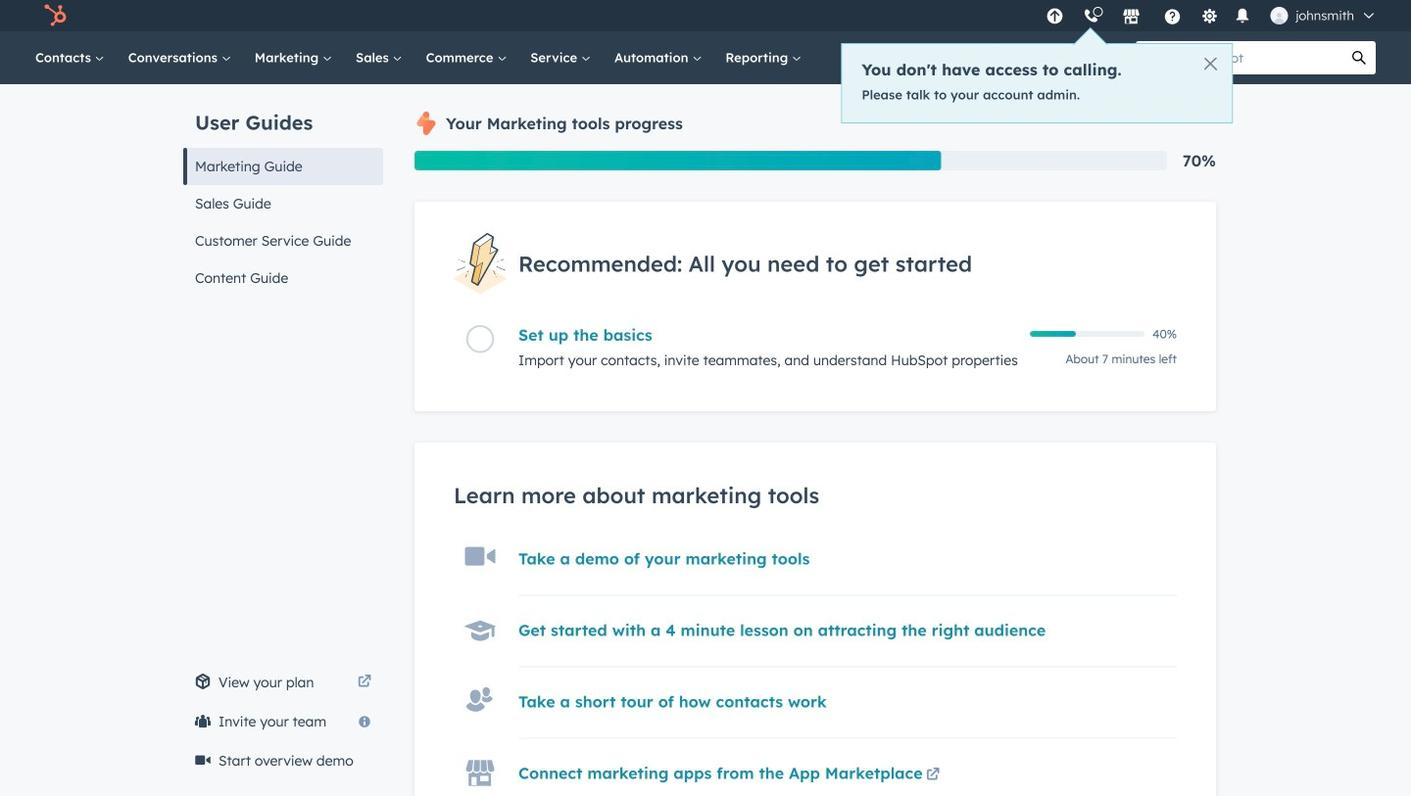Task type: locate. For each thing, give the bounding box(es) containing it.
menu
[[841, 0, 1388, 124]]

link opens in a new window image
[[358, 676, 372, 690]]

progress bar
[[415, 151, 942, 171]]

link opens in a new window image
[[358, 671, 372, 695], [926, 765, 940, 788], [926, 770, 940, 783]]



Task type: describe. For each thing, give the bounding box(es) containing it.
john smith image
[[1271, 7, 1288, 25]]

marketplaces image
[[1123, 9, 1140, 26]]

[object object] complete progress bar
[[1030, 332, 1076, 337]]

user guides element
[[183, 84, 383, 297]]

Search HubSpot search field
[[1136, 41, 1343, 75]]



Task type: vqa. For each thing, say whether or not it's contained in the screenshot.
The Link Opens In A New Window image
yes



